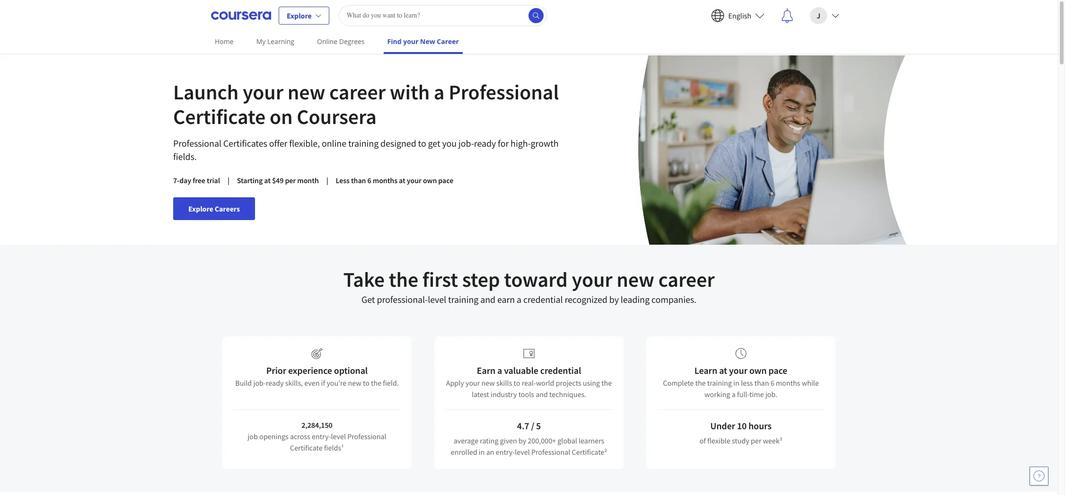 Task type: locate. For each thing, give the bounding box(es) containing it.
months down the professional certificates offer flexible, online training designed to get you job-ready for high-growth fields.
[[373, 176, 398, 185]]

your inside earn a valuable credential apply your new skills to real-world projects using the latest industry tools and techniques.
[[466, 378, 480, 388]]

1 horizontal spatial explore
[[287, 11, 312, 20]]

0 vertical spatial per
[[285, 176, 296, 185]]

and inside earn a valuable credential apply your new skills to real-world projects using the latest industry tools and techniques.
[[536, 390, 548, 399]]

0 vertical spatial and
[[480, 293, 496, 305]]

home link
[[211, 31, 237, 52]]

level down given
[[515, 447, 530, 457]]

months inside learn at your own pace complete the training in less than 6 months while working a full-time job.
[[776, 378, 800, 388]]

skills,
[[285, 378, 303, 388]]

a inside learn at your own pace complete the training in less than 6 months while working a full-time job.
[[732, 390, 736, 399]]

launch
[[173, 79, 239, 105]]

training
[[348, 137, 379, 149], [448, 293, 479, 305], [707, 378, 732, 388]]

1 horizontal spatial and
[[536, 390, 548, 399]]

0 vertical spatial career
[[329, 79, 386, 105]]

by left leading
[[609, 293, 619, 305]]

6 inside learn at your own pace complete the training in less than 6 months while working a full-time job.
[[771, 378, 775, 388]]

ready inside prior experience optional build job-ready skills, even if you're new to the field.
[[266, 378, 284, 388]]

explore button
[[279, 6, 329, 24]]

1 horizontal spatial certificate
[[290, 443, 323, 452]]

level down first
[[428, 293, 446, 305]]

0 horizontal spatial level
[[331, 432, 346, 441]]

working
[[705, 390, 730, 399]]

1 horizontal spatial to
[[418, 137, 426, 149]]

job.
[[766, 390, 778, 399]]

0 horizontal spatial by
[[519, 436, 526, 445]]

1 horizontal spatial at
[[399, 176, 405, 185]]

1 vertical spatial certificate
[[290, 443, 323, 452]]

0 horizontal spatial months
[[373, 176, 398, 185]]

1 horizontal spatial 6
[[771, 378, 775, 388]]

my
[[256, 37, 266, 46]]

0 horizontal spatial to
[[363, 378, 370, 388]]

10
[[737, 420, 747, 432]]

0 vertical spatial entry-
[[312, 432, 331, 441]]

professional
[[449, 79, 559, 105], [173, 137, 221, 149], [347, 432, 387, 441], [531, 447, 571, 457]]

1 vertical spatial pace
[[769, 364, 788, 376]]

0 horizontal spatial per
[[285, 176, 296, 185]]

across
[[290, 432, 310, 441]]

to left real-
[[514, 378, 520, 388]]

1 vertical spatial per
[[751, 436, 762, 445]]

find your new career
[[387, 37, 459, 46]]

level up fields¹
[[331, 432, 346, 441]]

certificate
[[173, 104, 266, 130], [290, 443, 323, 452]]

skills
[[496, 378, 512, 388]]

None search field
[[339, 5, 547, 26]]

2 vertical spatial level
[[515, 447, 530, 457]]

0 vertical spatial 6
[[368, 176, 371, 185]]

2 horizontal spatial to
[[514, 378, 520, 388]]

explore left careers
[[188, 204, 213, 213]]

credential down toward
[[523, 293, 563, 305]]

to inside prior experience optional build job-ready skills, even if you're new to the field.
[[363, 378, 370, 388]]

pace inside learn at your own pace complete the training in less than 6 months while working a full-time job.
[[769, 364, 788, 376]]

professional inside the professional certificates offer flexible, online training designed to get you job-ready for high-growth fields.
[[173, 137, 221, 149]]

level
[[428, 293, 446, 305], [331, 432, 346, 441], [515, 447, 530, 457]]

certificate for 2,284,150
[[290, 443, 323, 452]]

0 vertical spatial training
[[348, 137, 379, 149]]

1 vertical spatial 6
[[771, 378, 775, 388]]

than
[[351, 176, 366, 185], [755, 378, 769, 388]]

learn at your own pace complete the training in less than 6 months while working a full-time job.
[[663, 364, 819, 399]]

entry- down given
[[496, 447, 515, 457]]

0 horizontal spatial explore
[[188, 204, 213, 213]]

0 horizontal spatial than
[[351, 176, 366, 185]]

home
[[215, 37, 234, 46]]

and down world
[[536, 390, 548, 399]]

ready inside the professional certificates offer flexible, online training designed to get you job-ready for high-growth fields.
[[474, 137, 496, 149]]

level inside take the first step toward your new career get professional-level training and earn a credential recognized by leading companies.
[[428, 293, 446, 305]]

1 vertical spatial and
[[536, 390, 548, 399]]

online
[[317, 37, 337, 46]]

2,284,150
[[302, 420, 333, 430]]

growth
[[531, 137, 559, 149]]

0 vertical spatial job-
[[459, 137, 474, 149]]

explore up learning
[[287, 11, 312, 20]]

level inside 4.7 / 5 average rating given by 200,000+ global learners enrolled in an entry-level professional certificate²
[[515, 447, 530, 457]]

explore careers link
[[173, 197, 255, 220]]

ready down the prior
[[266, 378, 284, 388]]

companies.
[[652, 293, 697, 305]]

1 vertical spatial explore
[[188, 204, 213, 213]]

0 vertical spatial in
[[734, 378, 740, 388]]

entry- inside the 2,284,150 job openings across entry-level professional certificate fields¹
[[312, 432, 331, 441]]

professional inside launch your new career with a professional certificate on coursera
[[449, 79, 559, 105]]

pace up 'job.'
[[769, 364, 788, 376]]

than down the professional certificates offer flexible, online training designed to get you job-ready for high-growth fields.
[[351, 176, 366, 185]]

by right given
[[519, 436, 526, 445]]

0 horizontal spatial and
[[480, 293, 496, 305]]

0 horizontal spatial at
[[264, 176, 271, 185]]

and
[[480, 293, 496, 305], [536, 390, 548, 399]]

help center image
[[1034, 470, 1045, 482]]

learn
[[695, 364, 718, 376]]

credential up "projects"
[[540, 364, 581, 376]]

a up skills
[[497, 364, 502, 376]]

the left field.
[[371, 378, 382, 388]]

career
[[437, 37, 459, 46]]

1 vertical spatial in
[[479, 447, 485, 457]]

training right "online"
[[348, 137, 379, 149]]

credential inside take the first step toward your new career get professional-level training and earn a credential recognized by leading companies.
[[523, 293, 563, 305]]

the down learn
[[696, 378, 706, 388]]

to
[[418, 137, 426, 149], [363, 378, 370, 388], [514, 378, 520, 388]]

and left earn
[[480, 293, 496, 305]]

take the first step toward your new career get professional-level training and earn a credential recognized by leading companies.
[[343, 266, 715, 305]]

pace down the you in the top left of the page
[[438, 176, 454, 185]]

a right earn
[[517, 293, 522, 305]]

0 vertical spatial level
[[428, 293, 446, 305]]

0 horizontal spatial career
[[329, 79, 386, 105]]

certificate up certificates
[[173, 104, 266, 130]]

certificate inside the 2,284,150 job openings across entry-level professional certificate fields¹
[[290, 443, 323, 452]]

1 horizontal spatial career
[[659, 266, 715, 292]]

job- right the you in the top left of the page
[[459, 137, 474, 149]]

1 vertical spatial months
[[776, 378, 800, 388]]

1 horizontal spatial training
[[448, 293, 479, 305]]

career inside launch your new career with a professional certificate on coursera
[[329, 79, 386, 105]]

training up working
[[707, 378, 732, 388]]

at right learn
[[719, 364, 727, 376]]

at down designed
[[399, 176, 405, 185]]

1 vertical spatial training
[[448, 293, 479, 305]]

you're
[[327, 378, 347, 388]]

certificate²
[[572, 447, 607, 457]]

a right with
[[434, 79, 445, 105]]

job- inside the professional certificates offer flexible, online training designed to get you job-ready for high-growth fields.
[[459, 137, 474, 149]]

job-
[[459, 137, 474, 149], [253, 378, 266, 388]]

0 horizontal spatial certificate
[[173, 104, 266, 130]]

you
[[442, 137, 457, 149]]

a left full-
[[732, 390, 736, 399]]

2 horizontal spatial training
[[707, 378, 732, 388]]

a inside earn a valuable credential apply your new skills to real-world projects using the latest industry tools and techniques.
[[497, 364, 502, 376]]

2 vertical spatial training
[[707, 378, 732, 388]]

certificate inside launch your new career with a professional certificate on coursera
[[173, 104, 266, 130]]

0 horizontal spatial pace
[[438, 176, 454, 185]]

2 horizontal spatial at
[[719, 364, 727, 376]]

1 horizontal spatial per
[[751, 436, 762, 445]]

months
[[373, 176, 398, 185], [776, 378, 800, 388]]

entry- down 2,284,150
[[312, 432, 331, 441]]

at left $49
[[264, 176, 271, 185]]

to left get
[[418, 137, 426, 149]]

1 horizontal spatial level
[[428, 293, 446, 305]]

per right $49
[[285, 176, 296, 185]]

per for free
[[285, 176, 296, 185]]

pace
[[438, 176, 454, 185], [769, 364, 788, 376]]

1 vertical spatial level
[[331, 432, 346, 441]]

certificate down the across
[[290, 443, 323, 452]]

the up professional-
[[389, 266, 418, 292]]

0 vertical spatial by
[[609, 293, 619, 305]]

0 horizontal spatial entry-
[[312, 432, 331, 441]]

get
[[362, 293, 375, 305]]

per down hours
[[751, 436, 762, 445]]

in inside 4.7 / 5 average rating given by 200,000+ global learners enrolled in an entry-level professional certificate²
[[479, 447, 485, 457]]

6 up 'job.'
[[771, 378, 775, 388]]

1 horizontal spatial own
[[750, 364, 767, 376]]

offer
[[269, 137, 287, 149]]

1 horizontal spatial job-
[[459, 137, 474, 149]]

at
[[264, 176, 271, 185], [399, 176, 405, 185], [719, 364, 727, 376]]

level inside the 2,284,150 job openings across entry-level professional certificate fields¹
[[331, 432, 346, 441]]

0 horizontal spatial in
[[479, 447, 485, 457]]

1 horizontal spatial entry-
[[496, 447, 515, 457]]

the inside learn at your own pace complete the training in less than 6 months while working a full-time job.
[[696, 378, 706, 388]]

a inside take the first step toward your new career get professional-level training and earn a credential recognized by leading companies.
[[517, 293, 522, 305]]

career inside take the first step toward your new career get professional-level training and earn a credential recognized by leading companies.
[[659, 266, 715, 292]]

0 horizontal spatial training
[[348, 137, 379, 149]]

6 down the professional certificates offer flexible, online training designed to get you job-ready for high-growth fields.
[[368, 176, 371, 185]]

1 vertical spatial own
[[750, 364, 767, 376]]

own down get
[[423, 176, 437, 185]]

0 vertical spatial ready
[[474, 137, 496, 149]]

1 horizontal spatial in
[[734, 378, 740, 388]]

than up time
[[755, 378, 769, 388]]

per
[[285, 176, 296, 185], [751, 436, 762, 445]]

an
[[486, 447, 494, 457]]

professional-
[[377, 293, 428, 305]]

by
[[609, 293, 619, 305], [519, 436, 526, 445]]

0 horizontal spatial own
[[423, 176, 437, 185]]

2 horizontal spatial level
[[515, 447, 530, 457]]

own up "less"
[[750, 364, 767, 376]]

0 vertical spatial months
[[373, 176, 398, 185]]

by inside take the first step toward your new career get professional-level training and earn a credential recognized by leading companies.
[[609, 293, 619, 305]]

1 horizontal spatial by
[[609, 293, 619, 305]]

1 vertical spatial job-
[[253, 378, 266, 388]]

1 horizontal spatial months
[[776, 378, 800, 388]]

in inside learn at your own pace complete the training in less than 6 months while working a full-time job.
[[734, 378, 740, 388]]

1 vertical spatial credential
[[540, 364, 581, 376]]

the right the using
[[602, 378, 612, 388]]

average
[[454, 436, 479, 445]]

in left an
[[479, 447, 485, 457]]

study
[[732, 436, 750, 445]]

own inside learn at your own pace complete the training in less than 6 months while working a full-time job.
[[750, 364, 767, 376]]

a
[[434, 79, 445, 105], [517, 293, 522, 305], [497, 364, 502, 376], [732, 390, 736, 399]]

explore for explore
[[287, 11, 312, 20]]

200,000+
[[528, 436, 556, 445]]

1 horizontal spatial ready
[[474, 137, 496, 149]]

high-
[[511, 137, 531, 149]]

industry
[[491, 390, 517, 399]]

a inside launch your new career with a professional certificate on coursera
[[434, 79, 445, 105]]

career
[[329, 79, 386, 105], [659, 266, 715, 292]]

job- right "build"
[[253, 378, 266, 388]]

ready left the for
[[474, 137, 496, 149]]

for
[[498, 137, 509, 149]]

prior experience optional build job-ready skills, even if you're new to the field.
[[235, 364, 399, 388]]

find your new career link
[[384, 31, 463, 54]]

1 horizontal spatial pace
[[769, 364, 788, 376]]

0 vertical spatial explore
[[287, 11, 312, 20]]

0 vertical spatial credential
[[523, 293, 563, 305]]

experience
[[288, 364, 332, 376]]

rating
[[480, 436, 499, 445]]

1 vertical spatial by
[[519, 436, 526, 445]]

if
[[321, 378, 325, 388]]

per for hours
[[751, 436, 762, 445]]

1 vertical spatial than
[[755, 378, 769, 388]]

0 horizontal spatial ready
[[266, 378, 284, 388]]

explore inside dropdown button
[[287, 11, 312, 20]]

per inside under 10 hours of flexible study per week³
[[751, 436, 762, 445]]

to down "optional"
[[363, 378, 370, 388]]

0 horizontal spatial job-
[[253, 378, 266, 388]]

training down step
[[448, 293, 479, 305]]

1 horizontal spatial than
[[755, 378, 769, 388]]

the
[[389, 266, 418, 292], [371, 378, 382, 388], [602, 378, 612, 388], [696, 378, 706, 388]]

given
[[500, 436, 517, 445]]

1 vertical spatial career
[[659, 266, 715, 292]]

1 vertical spatial ready
[[266, 378, 284, 388]]

1 vertical spatial entry-
[[496, 447, 515, 457]]

complete
[[663, 378, 694, 388]]

under
[[711, 420, 735, 432]]

explore careers
[[188, 204, 240, 213]]

0 vertical spatial certificate
[[173, 104, 266, 130]]

in left "less"
[[734, 378, 740, 388]]

4.7 / 5 average rating given by 200,000+ global learners enrolled in an entry-level professional certificate²
[[451, 420, 607, 457]]

degrees
[[339, 37, 365, 46]]

and inside take the first step toward your new career get professional-level training and earn a credential recognized by leading companies.
[[480, 293, 496, 305]]

months up 'job.'
[[776, 378, 800, 388]]

new inside earn a valuable credential apply your new skills to real-world projects using the latest industry tools and techniques.
[[482, 378, 495, 388]]



Task type: describe. For each thing, give the bounding box(es) containing it.
recognized
[[565, 293, 608, 305]]

earn
[[497, 293, 515, 305]]

step
[[462, 266, 500, 292]]

job
[[248, 432, 258, 441]]

designed
[[381, 137, 416, 149]]

english
[[729, 11, 752, 20]]

field.
[[383, 378, 399, 388]]

0 vertical spatial than
[[351, 176, 366, 185]]

time
[[750, 390, 764, 399]]

$49
[[272, 176, 284, 185]]

of
[[700, 436, 706, 445]]

my learning
[[256, 37, 294, 46]]

week³
[[763, 436, 783, 445]]

the inside take the first step toward your new career get professional-level training and earn a credential recognized by leading companies.
[[389, 266, 418, 292]]

/
[[531, 420, 534, 432]]

using
[[583, 378, 600, 388]]

online degrees link
[[313, 31, 368, 52]]

entry- inside 4.7 / 5 average rating given by 200,000+ global learners enrolled in an entry-level professional certificate²
[[496, 447, 515, 457]]

openings
[[259, 432, 289, 441]]

apply
[[446, 378, 464, 388]]

leading
[[621, 293, 650, 305]]

professional inside 4.7 / 5 average rating given by 200,000+ global learners enrolled in an entry-level professional certificate²
[[531, 447, 571, 457]]

j
[[817, 11, 821, 20]]

professional certificates offer flexible, online training designed to get you job-ready for high-growth fields.
[[173, 137, 559, 162]]

first
[[423, 266, 458, 292]]

real-
[[522, 378, 536, 388]]

learners
[[579, 436, 605, 445]]

projects
[[556, 378, 582, 388]]

0 vertical spatial own
[[423, 176, 437, 185]]

4.7
[[517, 420, 529, 432]]

optional
[[334, 364, 368, 376]]

valuable
[[504, 364, 539, 376]]

than inside learn at your own pace complete the training in less than 6 months while working a full-time job.
[[755, 378, 769, 388]]

with
[[390, 79, 430, 105]]

certificate for launch
[[173, 104, 266, 130]]

fields.
[[173, 151, 197, 162]]

launch your new career with a professional certificate on coursera
[[173, 79, 559, 130]]

while
[[802, 378, 819, 388]]

less
[[741, 378, 753, 388]]

learning
[[267, 37, 294, 46]]

your inside take the first step toward your new career get professional-level training and earn a credential recognized by leading companies.
[[572, 266, 613, 292]]

earn
[[477, 364, 496, 376]]

professional inside the 2,284,150 job openings across entry-level professional certificate fields¹
[[347, 432, 387, 441]]

the inside prior experience optional build job-ready skills, even if you're new to the field.
[[371, 378, 382, 388]]

the inside earn a valuable credential apply your new skills to real-world projects using the latest industry tools and techniques.
[[602, 378, 612, 388]]

7-
[[173, 176, 179, 185]]

0 vertical spatial pace
[[438, 176, 454, 185]]

get
[[428, 137, 440, 149]]

build
[[235, 378, 252, 388]]

training inside the professional certificates offer flexible, online training designed to get you job-ready for high-growth fields.
[[348, 137, 379, 149]]

j button
[[803, 0, 847, 31]]

day
[[179, 176, 191, 185]]

your inside learn at your own pace complete the training in less than 6 months while working a full-time job.
[[729, 364, 748, 376]]

fields¹
[[324, 443, 344, 452]]

my learning link
[[253, 31, 298, 52]]

under 10 hours of flexible study per week³
[[700, 420, 783, 445]]

training inside learn at your own pace complete the training in less than 6 months while working a full-time job.
[[707, 378, 732, 388]]

new inside take the first step toward your new career get professional-level training and earn a credential recognized by leading companies.
[[617, 266, 655, 292]]

explore for explore careers
[[188, 204, 213, 213]]

7-day free trial | starting at $49 per month | less than 6 months at your own pace
[[173, 176, 454, 185]]

global
[[558, 436, 577, 445]]

techniques.
[[550, 390, 586, 399]]

world
[[536, 378, 554, 388]]

enrolled
[[451, 447, 477, 457]]

flexible,
[[289, 137, 320, 149]]

month | less
[[297, 176, 350, 185]]

certificates
[[223, 137, 267, 149]]

2,284,150 job openings across entry-level professional certificate fields¹
[[248, 420, 387, 452]]

even
[[304, 378, 320, 388]]

earn a valuable credential apply your new skills to real-world projects using the latest industry tools and techniques.
[[446, 364, 612, 399]]

careers
[[215, 204, 240, 213]]

flexible
[[708, 436, 731, 445]]

0 horizontal spatial 6
[[368, 176, 371, 185]]

english button
[[704, 0, 772, 31]]

at inside learn at your own pace complete the training in less than 6 months while working a full-time job.
[[719, 364, 727, 376]]

to inside the professional certificates offer flexible, online training designed to get you job-ready for high-growth fields.
[[418, 137, 426, 149]]

on
[[270, 104, 293, 130]]

to inside earn a valuable credential apply your new skills to real-world projects using the latest industry tools and techniques.
[[514, 378, 520, 388]]

coursera image
[[211, 8, 271, 23]]

coursera
[[297, 104, 377, 130]]

prior
[[266, 364, 286, 376]]

find
[[387, 37, 402, 46]]

What do you want to learn? text field
[[339, 5, 547, 26]]

new inside prior experience optional build job-ready skills, even if you're new to the field.
[[348, 378, 361, 388]]

training inside take the first step toward your new career get professional-level training and earn a credential recognized by leading companies.
[[448, 293, 479, 305]]

free
[[193, 176, 205, 185]]

new inside launch your new career with a professional certificate on coursera
[[288, 79, 325, 105]]

5
[[536, 420, 541, 432]]

new
[[420, 37, 435, 46]]

job- inside prior experience optional build job-ready skills, even if you're new to the field.
[[253, 378, 266, 388]]

your inside launch your new career with a professional certificate on coursera
[[243, 79, 284, 105]]

online degrees
[[317, 37, 365, 46]]

latest
[[472, 390, 489, 399]]

trial | starting
[[207, 176, 263, 185]]

by inside 4.7 / 5 average rating given by 200,000+ global learners enrolled in an entry-level professional certificate²
[[519, 436, 526, 445]]

toward
[[504, 266, 568, 292]]

full-
[[737, 390, 750, 399]]

credential inside earn a valuable credential apply your new skills to real-world projects using the latest industry tools and techniques.
[[540, 364, 581, 376]]



Task type: vqa. For each thing, say whether or not it's contained in the screenshot.
the than inside 'LEARN AT YOUR OWN PACE COMPLETE THE TRAINING IN LESS THAN 6 MONTHS WHILE WORKING A FULL-TIME JOB.'
yes



